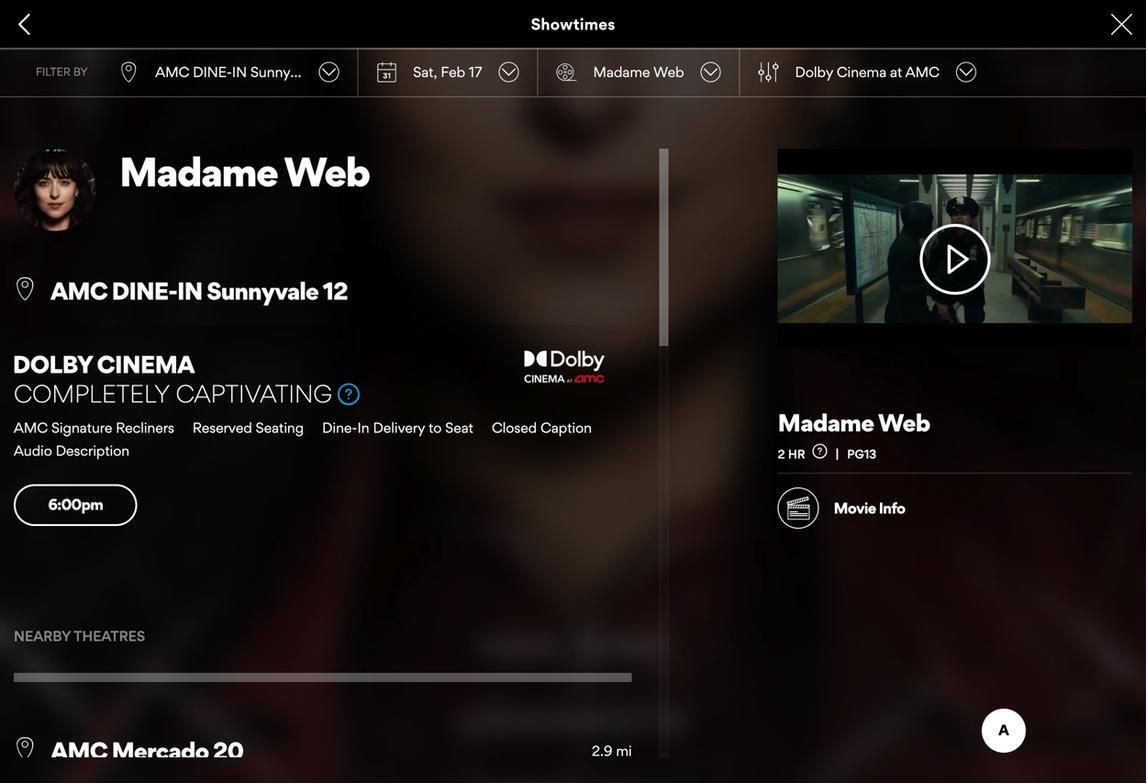 Task type: describe. For each thing, give the bounding box(es) containing it.
reserved seating
[[193, 419, 304, 436]]

2.9 miles element
[[592, 742, 632, 759]]

1 horizontal spatial madame web
[[594, 63, 685, 80]]

0 vertical spatial sunnyvale
[[251, 63, 316, 80]]

dine-
[[322, 419, 358, 436]]

at
[[891, 63, 903, 80]]

amc dine-in sunnyvale 12 link
[[14, 276, 348, 306]]

0 horizontal spatial in
[[177, 276, 202, 306]]

filter by element
[[759, 62, 779, 82]]

dolby for dolby cinema
[[13, 350, 92, 379]]

reserved
[[193, 419, 252, 436]]

0 vertical spatial dine-
[[193, 63, 232, 80]]

info
[[880, 499, 906, 517]]

signature
[[51, 419, 112, 436]]

amc mercado 20
[[51, 736, 243, 766]]

hr
[[789, 447, 806, 462]]

1 vertical spatial amc dine-in sunnyvale 12
[[51, 276, 348, 306]]

1 vertical spatial 12
[[323, 276, 348, 306]]

movie info
[[834, 499, 906, 517]]

dolby for dolby cinema at amc
[[796, 63, 834, 80]]

description
[[56, 442, 130, 459]]

in
[[358, 419, 370, 436]]

6:00pm button
[[14, 484, 137, 526]]

recliners
[[116, 419, 174, 436]]

delivery
[[373, 419, 425, 436]]

completely captivating
[[14, 379, 332, 409]]

madame web link
[[119, 147, 646, 196]]

17
[[469, 63, 483, 80]]

audio
[[14, 442, 52, 459]]

feb
[[441, 63, 466, 80]]

mercado
[[112, 736, 209, 766]]

closed
[[492, 419, 537, 436]]

seating
[[256, 419, 304, 436]]

2 hr
[[778, 447, 809, 462]]

close this dialog image
[[1115, 727, 1133, 745]]

sat, feb 17
[[414, 63, 483, 80]]

movie info button
[[778, 488, 906, 529]]

pg13
[[848, 447, 877, 462]]

0 vertical spatial web
[[654, 63, 685, 80]]

0 vertical spatial madame
[[594, 63, 651, 80]]

1 vertical spatial sunnyvale
[[207, 276, 319, 306]]

theatres
[[74, 627, 145, 644]]

showtimes
[[531, 14, 616, 34]]



Task type: vqa. For each thing, say whether or not it's contained in the screenshot.
Best
no



Task type: locate. For each thing, give the bounding box(es) containing it.
madame
[[594, 63, 651, 80], [119, 147, 278, 196], [778, 408, 875, 437]]

sat,
[[414, 63, 438, 80]]

0 vertical spatial dolby
[[796, 63, 834, 80]]

0 vertical spatial madame web
[[594, 63, 685, 80]]

1 horizontal spatial dine-
[[193, 63, 232, 80]]

0 horizontal spatial dine-
[[112, 276, 177, 306]]

1 horizontal spatial dolby
[[796, 63, 834, 80]]

2.9
[[592, 742, 613, 759]]

more information about image
[[813, 444, 828, 459]]

1 vertical spatial web
[[284, 147, 370, 196]]

0 vertical spatial amc dine-in sunnyvale 12
[[155, 63, 334, 80]]

amc dine-in sunnyvale 12
[[155, 63, 334, 80], [51, 276, 348, 306]]

0 vertical spatial in
[[232, 63, 247, 80]]

20
[[213, 736, 243, 766]]

amc signature recliners
[[14, 419, 174, 436]]

madame web
[[594, 63, 685, 80], [119, 147, 370, 196], [778, 408, 931, 437]]

movie
[[834, 499, 877, 517]]

play trailer for madame web image
[[778, 149, 1133, 348], [899, 224, 1013, 295]]

cinema for dolby cinema
[[97, 350, 195, 379]]

to
[[429, 419, 442, 436]]

2 vertical spatial madame web
[[778, 408, 931, 437]]

1 vertical spatial madame web
[[119, 147, 370, 196]]

nearby
[[14, 627, 71, 644]]

0 horizontal spatial madame web
[[119, 147, 370, 196]]

dolby cinema at amc
[[796, 63, 940, 80]]

1 horizontal spatial web
[[654, 63, 685, 80]]

nearby theatres
[[14, 627, 145, 644]]

1 vertical spatial cinema
[[97, 350, 195, 379]]

0 vertical spatial cinema
[[837, 63, 887, 80]]

0 horizontal spatial cinema
[[97, 350, 195, 379]]

web
[[654, 63, 685, 80], [284, 147, 370, 196], [879, 408, 931, 437]]

captivating
[[176, 379, 332, 409]]

amc mercado 20 link
[[14, 736, 243, 766]]

1 vertical spatial dine-
[[112, 276, 177, 306]]

1 vertical spatial in
[[177, 276, 202, 306]]

0 vertical spatial 12
[[320, 63, 334, 80]]

2 hr button
[[778, 444, 848, 462]]

2 vertical spatial web
[[879, 408, 931, 437]]

1 horizontal spatial cinema
[[837, 63, 887, 80]]

dolby cinema
[[13, 350, 195, 379]]

dolby
[[796, 63, 834, 80], [13, 350, 92, 379]]

0 horizontal spatial madame
[[119, 147, 278, 196]]

amc
[[155, 63, 189, 80], [906, 63, 940, 80], [51, 276, 107, 306], [14, 419, 48, 436], [51, 736, 107, 766]]

2 vertical spatial madame
[[778, 408, 875, 437]]

2.9 mi
[[592, 742, 632, 759]]

0 horizontal spatial dolby
[[13, 350, 92, 379]]

caption
[[541, 419, 592, 436]]

1 horizontal spatial in
[[232, 63, 247, 80]]

more information about dolby cinema image
[[338, 383, 360, 405]]

closed caption audio description
[[14, 419, 592, 459]]

by
[[73, 65, 88, 79]]

2
[[778, 447, 786, 462]]

1 vertical spatial madame
[[119, 147, 278, 196]]

0 horizontal spatial web
[[284, 147, 370, 196]]

12
[[320, 63, 334, 80], [323, 276, 348, 306]]

dine-in delivery to seat
[[322, 419, 474, 436]]

mi
[[617, 742, 632, 759]]

dolby up signature
[[13, 350, 92, 379]]

completely
[[14, 379, 169, 409]]

1 vertical spatial dolby
[[13, 350, 92, 379]]

2 horizontal spatial madame web
[[778, 408, 931, 437]]

seat
[[446, 419, 474, 436]]

2 horizontal spatial madame
[[778, 408, 875, 437]]

cinema left at
[[837, 63, 887, 80]]

cinema up the recliners
[[97, 350, 195, 379]]

1 horizontal spatial madame
[[594, 63, 651, 80]]

dine-
[[193, 63, 232, 80], [112, 276, 177, 306]]

cinema for dolby cinema at amc
[[837, 63, 887, 80]]

sunnyvale
[[251, 63, 316, 80], [207, 276, 319, 306]]

in
[[232, 63, 247, 80], [177, 276, 202, 306]]

2 horizontal spatial web
[[879, 408, 931, 437]]

filter by
[[36, 65, 88, 79]]

cinema
[[837, 63, 887, 80], [97, 350, 195, 379]]

dolby right filter by element
[[796, 63, 834, 80]]

filter
[[36, 65, 71, 79]]

6:00pm
[[48, 495, 103, 514]]



